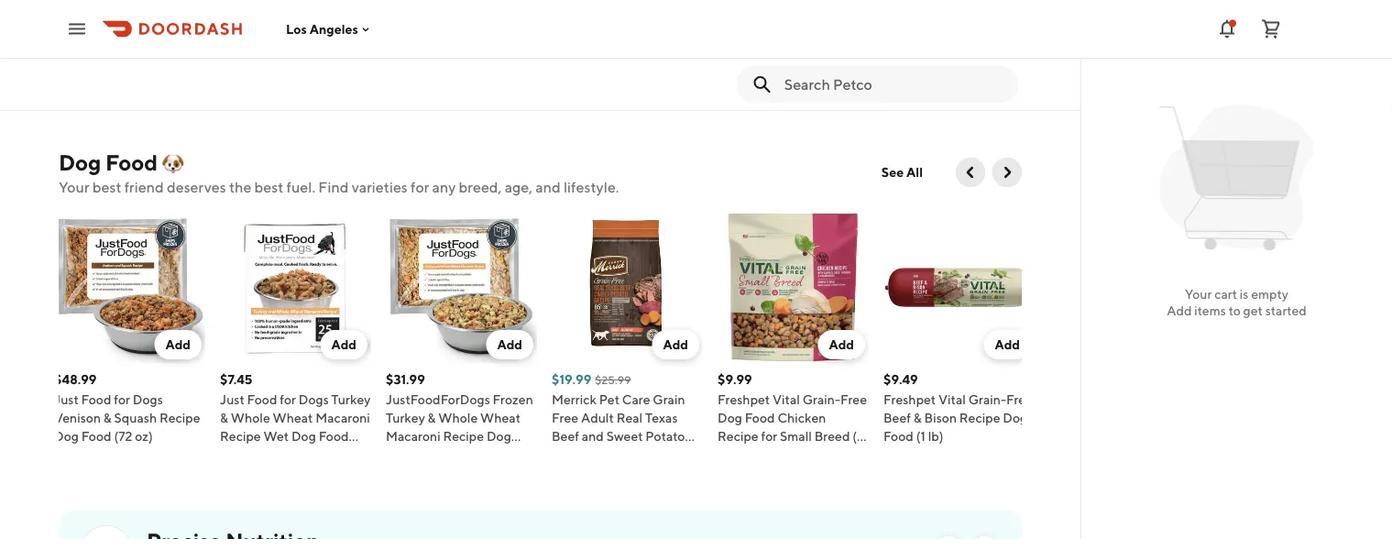 Task type: describe. For each thing, give the bounding box(es) containing it.
deserves
[[167, 178, 226, 196]]

(1 inside $9.99 freshpet vital grain-free dog food chicken recipe for small breed (1 lb)
[[853, 429, 862, 444]]

for inside $48.99 just food for dogs venison & squash recipe dog food (72 oz)
[[114, 392, 130, 407]]

to
[[1229, 303, 1241, 318]]

dog inside $7.45 just food for dogs turkey & whole wheat macaroni recipe wet dog food box (12.5 oz)
[[291, 429, 316, 444]]

phresh
[[404, 29, 445, 44]]

dog inside merrick pet care grain free real salmon & sweet potato recipe dry dog food (4 lb)
[[884, 84, 908, 99]]

variety
[[778, 47, 819, 62]]

pads
[[484, 47, 512, 62]]

$48.99 just food for dogs venison & squash recipe dog food (72 oz)
[[54, 372, 200, 444]]

items
[[1195, 303, 1226, 318]]

kit
[[150, 66, 167, 81]]

real inside $19.99 $25.99 merrick pet care grain free adult real texas beef and sweet potato dry dog food (4 lb)
[[617, 410, 643, 425]]

macaroni inside $7.45 just food for dogs turkey & whole wheat macaroni recipe wet dog food box (12.5 oz)
[[316, 410, 370, 425]]

macaroni inside $31.99 justfoodfordogs frozen turkey & whole wheat macaroni recipe dog food (72 oz)
[[386, 429, 441, 444]]

ct) inside so phresh leak guard large dog potty pads (100 ct)
[[416, 66, 432, 81]]

open menu image
[[66, 18, 88, 40]]

wilderness
[[792, 29, 858, 44]]

dog inside blue buffalo wilderness dog food variety pack (6 ct)
[[718, 47, 742, 62]]

recipe inside $7.45 just food for dogs turkey & whole wheat macaroni recipe wet dog food box (12.5 oz)
[[220, 429, 261, 444]]

breed,
[[459, 178, 502, 196]]

wheat inside $31.99 justfoodfordogs frozen turkey & whole wheat macaroni recipe dog food (72 oz)
[[480, 410, 521, 425]]

texas
[[645, 410, 678, 425]]

for inside "dog food 🐶 your best friend deserves the best fuel. find varieties for any breed, age, and lifestyle."
[[411, 178, 429, 196]]

breed
[[815, 429, 850, 444]]

fuel.
[[287, 178, 315, 196]]

previous button of carousel image
[[962, 163, 980, 182]]

freshpet for beef
[[884, 392, 936, 407]]

oz) inside merry makings reindeer cookie dog treats (2.12 oz)
[[552, 66, 570, 81]]

so phresh leak guard large dog potty pads (100 ct)
[[386, 29, 515, 81]]

$19.99
[[552, 372, 592, 387]]

venison
[[54, 410, 101, 425]]

free for $9.99 freshpet vital grain-free dog food chicken recipe for small breed (1 lb)
[[841, 392, 867, 407]]

all
[[907, 165, 923, 180]]

merrick pet care grain free real salmon & sweet potato recipe dry dog food (4 lb)
[[884, 29, 1029, 99]]

pawprints
[[113, 29, 171, 44]]

makings
[[589, 29, 638, 44]]

add inside your cart is empty add items to get started
[[1167, 303, 1192, 318]]

(72 for squash
[[114, 429, 132, 444]]

food up venison
[[81, 392, 111, 407]]

potty
[[449, 47, 481, 62]]

add for $31.99 justfoodfordogs frozen turkey & whole wheat macaroni recipe dog food (72 oz)
[[497, 337, 523, 352]]

cookie
[[552, 47, 594, 62]]

small
[[780, 429, 812, 444]]

lb) inside $9.49 freshpet vital grain-free beef & bison recipe dog food (1 lb)
[[928, 429, 944, 444]]

turkey inside $31.99 justfoodfordogs frozen turkey & whole wheat macaroni recipe dog food (72 oz)
[[386, 410, 425, 425]]

freshpet for dog
[[718, 392, 770, 407]]

pack
[[822, 47, 850, 62]]

oz) inside $7.45 just food for dogs turkey & whole wheat macaroni recipe wet dog food box (12.5 oz)
[[275, 447, 293, 462]]

lifestyle.
[[564, 178, 619, 196]]

food inside $31.99 justfoodfordogs frozen turkey & whole wheat macaroni recipe dog food (72 oz)
[[386, 447, 416, 462]]

just food for dogs venison & squash recipe dog food (72 oz) image
[[54, 212, 205, 363]]

beef inside $19.99 $25.99 merrick pet care grain free adult real texas beef and sweet potato dry dog food (4 lb)
[[552, 429, 579, 444]]

potato inside merrick pet care grain free real salmon & sweet potato recipe dry dog food (4 lb)
[[923, 66, 962, 81]]

$9.99 inside $9.99 freshpet vital grain-free dog food chicken recipe for small breed (1 lb)
[[718, 372, 752, 387]]

recipe for $9.99 freshpet vital grain-free dog food chicken recipe for small breed (1 lb)
[[718, 429, 759, 444]]

started
[[1266, 303, 1307, 318]]

box
[[220, 447, 243, 462]]

$9.49
[[884, 372, 918, 387]]

food inside $9.49 freshpet vital grain-free beef & bison recipe dog food (1 lb)
[[884, 429, 914, 444]]

$48.99
[[54, 372, 97, 387]]

large
[[386, 47, 419, 62]]

(2.12
[[662, 47, 688, 62]]

age,
[[505, 178, 533, 196]]

food down venison
[[81, 429, 111, 444]]

empty
[[1251, 286, 1289, 302]]

food down $7.45
[[247, 392, 277, 407]]

merry
[[552, 29, 587, 44]]

justfoodfordogs
[[386, 392, 490, 407]]

system
[[220, 47, 262, 62]]

your inside "dog food 🐶 your best friend deserves the best fuel. find varieties for any breed, age, and lifestyle."
[[59, 178, 89, 196]]

dog inside so phresh leak guard large dog potty pads (100 ct)
[[422, 47, 446, 62]]

oz) inside $31.99 justfoodfordogs frozen turkey & whole wheat macaroni recipe dog food (72 oz)
[[440, 447, 458, 462]]

varieties
[[352, 178, 408, 196]]

2 best from the left
[[254, 178, 284, 196]]

just for just food for dogs venison & squash recipe dog food (72 oz)
[[54, 392, 79, 407]]

squash
[[114, 410, 157, 425]]

food inside merrick pet care grain free real salmon & sweet potato recipe dry dog food (4 lb)
[[911, 84, 941, 99]]

just food for dogs turkey & whole wheat macaroni recipe wet dog food box (12.5 oz) image
[[220, 212, 371, 363]]

(72 for macaroni
[[419, 447, 437, 462]]

$6.99 $9.99 pearhead pawprints holiday ornament dog & cats impression kit
[[54, 9, 200, 81]]

free inside $19.99 $25.99 merrick pet care grain free adult real texas beef and sweet potato dry dog food (4 lb)
[[552, 410, 579, 425]]

potato inside $19.99 $25.99 merrick pet care grain free adult real texas beef and sweet potato dry dog food (4 lb)
[[646, 429, 685, 444]]

any
[[432, 178, 456, 196]]

los
[[286, 21, 307, 36]]

grain inside $19.99 $25.99 merrick pet care grain free adult real texas beef and sweet potato dry dog food (4 lb)
[[653, 392, 685, 407]]

your cart is empty add items to get started
[[1167, 286, 1307, 318]]

blue
[[718, 29, 745, 44]]

beef inside $9.49 freshpet vital grain-free beef & bison recipe dog food (1 lb)
[[884, 410, 911, 425]]

los angeles
[[286, 21, 358, 36]]

care inside merrick pet care grain free real salmon & sweet potato recipe dry dog food (4 lb)
[[954, 29, 982, 44]]

next button of carousel image
[[998, 163, 1017, 182]]

pet inside merrick pet care grain free real salmon & sweet potato recipe dry dog food (4 lb)
[[931, 29, 952, 44]]

$31.99 justfoodfordogs frozen turkey & whole wheat macaroni recipe dog food (72 oz)
[[386, 372, 533, 462]]

see
[[882, 165, 904, 180]]

impression
[[84, 66, 147, 81]]

0 items, open order cart image
[[1260, 18, 1282, 40]]

wet
[[264, 429, 289, 444]]

(6
[[853, 47, 865, 62]]

vital for chicken
[[773, 392, 800, 407]]

dog inside $48.99 just food for dogs venison & squash recipe dog food (72 oz)
[[54, 429, 79, 444]]

for inside $9.99 freshpet vital grain-free dog food chicken recipe for small breed (1 lb)
[[761, 429, 778, 444]]

and inside $19.99 $25.99 merrick pet care grain free adult real texas beef and sweet potato dry dog food (4 lb)
[[582, 429, 604, 444]]

cart
[[1215, 286, 1238, 302]]

wheat inside $7.45 just food for dogs turkey & whole wheat macaroni recipe wet dog food box (12.5 oz)
[[273, 410, 313, 425]]

merrick pet care grain free adult real texas beef and sweet potato dry dog food (4 lb) image
[[552, 212, 703, 363]]

dry inside $19.99 $25.99 merrick pet care grain free adult real texas beef and sweet potato dry dog food (4 lb)
[[552, 447, 573, 462]]

pet inside $19.99 $25.99 merrick pet care grain free adult real texas beef and sweet potato dry dog food (4 lb)
[[599, 392, 620, 407]]

dogs for wheat
[[299, 392, 329, 407]]

see all
[[882, 165, 923, 180]]

ornament
[[102, 47, 162, 62]]

friend
[[124, 178, 164, 196]]



Task type: locate. For each thing, give the bounding box(es) containing it.
& right salmon at the right of the page
[[988, 47, 996, 62]]

dry inside merrick pet care grain free real salmon & sweet potato recipe dry dog food (4 lb)
[[1008, 66, 1029, 81]]

(72 down justfoodfordogs
[[419, 447, 437, 462]]

find
[[318, 178, 349, 196]]

1 vertical spatial macaroni
[[386, 429, 441, 444]]

1 best from the left
[[92, 178, 121, 196]]

silver
[[265, 47, 297, 62]]

0 horizontal spatial wheat
[[273, 410, 313, 425]]

oz) down justfoodfordogs
[[440, 447, 458, 462]]

your inside your cart is empty add items to get started
[[1185, 286, 1212, 302]]

0 vertical spatial macaroni
[[316, 410, 370, 425]]

0 horizontal spatial care
[[622, 392, 650, 407]]

add up $48.99 just food for dogs venison & squash recipe dog food (72 oz)
[[165, 337, 191, 352]]

(4 down texas
[[635, 447, 647, 462]]

(1 inside $9.49 freshpet vital grain-free beef & bison recipe dog food (1 lb)
[[916, 429, 926, 444]]

dogs inside $7.45 just food for dogs turkey & whole wheat macaroni recipe wet dog food box (12.5 oz)
[[299, 392, 329, 407]]

freshpet
[[718, 392, 770, 407], [884, 392, 936, 407]]

justfoodfordogs frozen turkey & whole wheat macaroni recipe dog food (72 oz) image
[[386, 212, 537, 363]]

food down justfoodfordogs
[[386, 447, 416, 462]]

lb) inside merrick pet care grain free real salmon & sweet potato recipe dry dog food (4 lb)
[[958, 84, 974, 99]]

add for $19.99 $25.99 merrick pet care grain free adult real texas beef and sweet potato dry dog food (4 lb)
[[663, 337, 688, 352]]

wheat down "frozen"
[[480, 410, 521, 425]]

add up $9.49 freshpet vital grain-free beef & bison recipe dog food (1 lb)
[[995, 337, 1020, 352]]

grain- inside $9.49 freshpet vital grain-free beef & bison recipe dog food (1 lb)
[[969, 392, 1006, 407]]

0 vertical spatial (4
[[944, 84, 956, 99]]

$7.45
[[220, 372, 253, 387]]

add up $9.99 freshpet vital grain-free dog food chicken recipe for small breed (1 lb)
[[829, 337, 854, 352]]

grain- for bison
[[969, 392, 1006, 407]]

0 horizontal spatial dry
[[552, 447, 573, 462]]

0 vertical spatial and
[[536, 178, 561, 196]]

0 horizontal spatial (4
[[635, 447, 647, 462]]

see all link
[[871, 158, 934, 187]]

holiday
[[54, 47, 99, 62]]

recipe inside $9.49 freshpet vital grain-free beef & bison recipe dog food (1 lb)
[[960, 410, 1001, 425]]

(12.5
[[245, 447, 273, 462]]

& left system
[[192, 47, 200, 62]]

1 horizontal spatial pet
[[931, 29, 952, 44]]

0 horizontal spatial $9.99
[[92, 10, 122, 23]]

grain- for chicken
[[803, 392, 841, 407]]

recipe inside $9.99 freshpet vital grain-free dog food chicken recipe for small breed (1 lb)
[[718, 429, 759, 444]]

1 horizontal spatial ct)
[[718, 66, 734, 81]]

dog inside merry makings reindeer cookie dog treats (2.12 oz)
[[596, 47, 621, 62]]

best left friend
[[92, 178, 121, 196]]

freshpet vital grain-free dog food chicken recipe for small breed (1 lb) image
[[718, 212, 869, 363]]

vital inside $9.49 freshpet vital grain-free beef & bison recipe dog food (1 lb)
[[939, 392, 966, 407]]

ct) right (100
[[416, 66, 432, 81]]

🐶
[[162, 149, 184, 175]]

for
[[411, 178, 429, 196], [114, 392, 130, 407], [280, 392, 296, 407], [761, 429, 778, 444]]

turkey left justfoodfordogs
[[331, 392, 371, 407]]

and
[[536, 178, 561, 196], [582, 429, 604, 444]]

oz) inside $48.99 just food for dogs venison & squash recipe dog food (72 oz)
[[135, 429, 153, 444]]

reindeer
[[641, 29, 694, 44]]

(72 down squash
[[114, 429, 132, 444]]

food down "$9.49"
[[884, 429, 914, 444]]

0 vertical spatial pet
[[931, 29, 952, 44]]

1 horizontal spatial sweet
[[884, 66, 920, 81]]

beef down "$9.49"
[[884, 410, 911, 425]]

0 vertical spatial care
[[954, 29, 982, 44]]

dog inside $9.99 freshpet vital grain-free dog food chicken recipe for small breed (1 lb)
[[718, 410, 742, 425]]

add up $7.45 just food for dogs turkey & whole wheat macaroni recipe wet dog food box (12.5 oz)
[[331, 337, 357, 352]]

dogs for recipe
[[133, 392, 163, 407]]

ct) inside blue buffalo wilderness dog food variety pack (6 ct)
[[718, 66, 734, 81]]

food inside $19.99 $25.99 merrick pet care grain free adult real texas beef and sweet potato dry dog food (4 lb)
[[602, 447, 633, 462]]

1 horizontal spatial grain
[[985, 29, 1017, 44]]

angeles
[[310, 21, 358, 36]]

0 horizontal spatial real
[[617, 410, 643, 425]]

0 vertical spatial grain
[[985, 29, 1017, 44]]

1 vertical spatial grain
[[653, 392, 685, 407]]

just for just food for dogs turkey & whole wheat macaroni recipe wet dog food box (12.5 oz)
[[220, 392, 245, 407]]

1 horizontal spatial litter
[[324, 47, 356, 62]]

food inside blue buffalo wilderness dog food variety pack (6 ct)
[[745, 47, 775, 62]]

0 horizontal spatial dogs
[[133, 392, 163, 407]]

dog inside $6.99 $9.99 pearhead pawprints holiday ornament dog & cats impression kit
[[164, 47, 189, 62]]

recipe up box
[[220, 429, 261, 444]]

recipe left small
[[718, 429, 759, 444]]

disposal
[[320, 29, 369, 44]]

Search Petco search field
[[784, 74, 1004, 94]]

$9.99 freshpet vital grain-free dog food chicken recipe for small breed (1 lb)
[[718, 372, 867, 462]]

oz) down cookie
[[552, 66, 570, 81]]

0 vertical spatial $9.99
[[92, 10, 122, 23]]

grain-
[[803, 392, 841, 407], [969, 392, 1006, 407]]

pet down $25.99
[[599, 392, 620, 407]]

1 horizontal spatial wheat
[[480, 410, 521, 425]]

0 horizontal spatial grain-
[[803, 392, 841, 407]]

lb)
[[958, 84, 974, 99], [928, 429, 944, 444], [650, 447, 665, 462], [718, 447, 733, 462]]

dog inside $19.99 $25.99 merrick pet care grain free adult real texas beef and sweet potato dry dog food (4 lb)
[[575, 447, 600, 462]]

1 horizontal spatial dogs
[[299, 392, 329, 407]]

macaroni
[[316, 410, 370, 425], [386, 429, 441, 444]]

(72 inside $31.99 justfoodfordogs frozen turkey & whole wheat macaroni recipe dog food (72 oz)
[[419, 447, 437, 462]]

2 ct) from the left
[[718, 66, 734, 81]]

1 vertical spatial (72
[[419, 447, 437, 462]]

(4 inside merrick pet care grain free real salmon & sweet potato recipe dry dog food (4 lb)
[[944, 84, 956, 99]]

0 horizontal spatial (1
[[853, 429, 862, 444]]

ct) down blue
[[718, 66, 734, 81]]

care up salmon at the right of the page
[[954, 29, 982, 44]]

2 grain- from the left
[[969, 392, 1006, 407]]

2 (1 from the left
[[916, 429, 926, 444]]

1 vertical spatial your
[[1185, 286, 1212, 302]]

your up "items"
[[1185, 286, 1212, 302]]

$9.99 inside $6.99 $9.99 pearhead pawprints holiday ornament dog & cats impression kit
[[92, 10, 122, 23]]

1 vertical spatial pet
[[599, 392, 620, 407]]

$6.99
[[54, 9, 89, 24]]

$25.99
[[595, 373, 631, 386]]

2 freshpet from the left
[[884, 392, 936, 407]]

1 whole from the left
[[231, 410, 270, 425]]

add up texas
[[663, 337, 688, 352]]

so
[[386, 29, 401, 44]]

food down adult
[[602, 447, 633, 462]]

the
[[229, 178, 252, 196]]

grain up texas
[[653, 392, 685, 407]]

whole up wet
[[231, 410, 270, 425]]

and inside "dog food 🐶 your best friend deserves the best fuel. find varieties for any breed, age, and lifestyle."
[[536, 178, 561, 196]]

buffalo
[[747, 29, 790, 44]]

and down adult
[[582, 429, 604, 444]]

food left the chicken on the bottom right of page
[[745, 410, 775, 425]]

0 horizontal spatial macaroni
[[316, 410, 370, 425]]

salmon
[[942, 47, 985, 62]]

pearhead
[[54, 29, 110, 44]]

0 vertical spatial real
[[913, 47, 939, 62]]

(72
[[114, 429, 132, 444], [419, 447, 437, 462]]

free for merrick pet care grain free real salmon & sweet potato recipe dry dog food (4 lb)
[[884, 47, 910, 62]]

freshpet inside $9.99 freshpet vital grain-free dog food chicken recipe for small breed (1 lb)
[[718, 392, 770, 407]]

0 vertical spatial turkey
[[331, 392, 371, 407]]

& down justfoodfordogs
[[428, 410, 436, 425]]

1 vertical spatial dry
[[552, 447, 573, 462]]

best right the on the top left
[[254, 178, 284, 196]]

$19.99 $25.99 merrick pet care grain free adult real texas beef and sweet potato dry dog food (4 lb)
[[552, 372, 685, 462]]

1 horizontal spatial (72
[[419, 447, 437, 462]]

your left friend
[[59, 178, 89, 196]]

0 horizontal spatial pet
[[599, 392, 620, 407]]

just down $7.45
[[220, 392, 245, 407]]

dog food 🐶 your best friend deserves the best fuel. find varieties for any breed, age, and lifestyle.
[[59, 149, 619, 196]]

recipe right bison
[[960, 410, 1001, 425]]

vital up bison
[[939, 392, 966, 407]]

1 horizontal spatial and
[[582, 429, 604, 444]]

freshpet inside $9.49 freshpet vital grain-free beef & bison recipe dog food (1 lb)
[[884, 392, 936, 407]]

merrick up search petco search field
[[884, 29, 928, 44]]

0 vertical spatial litter
[[220, 29, 252, 44]]

food right wet
[[319, 429, 349, 444]]

frozen
[[493, 392, 533, 407]]

$9.49 freshpet vital grain-free beef & bison recipe dog food (1 lb)
[[884, 372, 1033, 444]]

1 (1 from the left
[[853, 429, 862, 444]]

food inside $9.99 freshpet vital grain-free dog food chicken recipe for small breed (1 lb)
[[745, 410, 775, 425]]

adult
[[581, 410, 614, 425]]

and right age, at the top left
[[536, 178, 561, 196]]

whole inside $31.99 justfoodfordogs frozen turkey & whole wheat macaroni recipe dog food (72 oz)
[[438, 410, 478, 425]]

cats
[[54, 66, 81, 81]]

freshpet vital grain-free beef & bison recipe dog food (1 lb) image
[[884, 212, 1035, 363]]

0 horizontal spatial ct)
[[416, 66, 432, 81]]

2 wheat from the left
[[480, 410, 521, 425]]

litter
[[220, 29, 252, 44], [324, 47, 356, 62]]

$24.99
[[220, 9, 262, 24]]

(1 down bison
[[916, 429, 926, 444]]

0 horizontal spatial and
[[536, 178, 561, 196]]

$31.99
[[386, 372, 425, 387]]

1 vertical spatial (4
[[635, 447, 647, 462]]

& inside $9.49 freshpet vital grain-free beef & bison recipe dog food (1 lb)
[[914, 410, 922, 425]]

1 freshpet from the left
[[718, 392, 770, 407]]

leak
[[447, 29, 475, 44]]

0 horizontal spatial (72
[[114, 429, 132, 444]]

& up box
[[220, 410, 228, 425]]

just up venison
[[54, 392, 79, 407]]

merry makings reindeer cookie dog treats (2.12 oz)
[[552, 29, 694, 81]]

0 horizontal spatial potato
[[646, 429, 685, 444]]

add left "items"
[[1167, 303, 1192, 318]]

get
[[1244, 303, 1263, 318]]

1 dogs from the left
[[133, 392, 163, 407]]

recipe for $9.49 freshpet vital grain-free beef & bison recipe dog food (1 lb)
[[960, 410, 1001, 425]]

sweet inside $19.99 $25.99 merrick pet care grain free adult real texas beef and sweet potato dry dog food (4 lb)
[[607, 429, 643, 444]]

1 vertical spatial care
[[622, 392, 650, 407]]

plus
[[292, 29, 317, 44]]

just inside $48.99 just food for dogs venison & squash recipe dog food (72 oz)
[[54, 392, 79, 407]]

1 vertical spatial beef
[[552, 429, 579, 444]]

grain up salmon at the right of the page
[[985, 29, 1017, 44]]

beef down $19.99
[[552, 429, 579, 444]]

recipe down salmon at the right of the page
[[965, 66, 1006, 81]]

2 dogs from the left
[[299, 392, 329, 407]]

1 horizontal spatial merrick
[[884, 29, 928, 44]]

add button
[[154, 330, 202, 359], [154, 330, 202, 359], [320, 330, 368, 359], [320, 330, 368, 359], [486, 330, 534, 359], [486, 330, 534, 359], [652, 330, 699, 359], [652, 330, 699, 359], [818, 330, 865, 359], [818, 330, 865, 359], [984, 330, 1031, 359], [984, 330, 1031, 359]]

1 vertical spatial $9.99
[[718, 372, 752, 387]]

1 horizontal spatial just
[[220, 392, 245, 407]]

lb) inside $19.99 $25.99 merrick pet care grain free adult real texas beef and sweet potato dry dog food (4 lb)
[[650, 447, 665, 462]]

dry
[[1008, 66, 1029, 81], [552, 447, 573, 462]]

food up friend
[[105, 149, 158, 175]]

2 just from the left
[[220, 392, 245, 407]]

oz) down wet
[[275, 447, 293, 462]]

beef
[[884, 410, 911, 425], [552, 429, 579, 444]]

(72 inside $48.99 just food for dogs venison & squash recipe dog food (72 oz)
[[114, 429, 132, 444]]

for up wet
[[280, 392, 296, 407]]

$7.45 just food for dogs turkey & whole wheat macaroni recipe wet dog food box (12.5 oz)
[[220, 372, 371, 462]]

$24.99 $27.99 litter genie plus disposal system silver cat litter
[[220, 9, 369, 62]]

1 vertical spatial litter
[[324, 47, 356, 62]]

0 horizontal spatial merrick
[[552, 392, 597, 407]]

0 vertical spatial beef
[[884, 410, 911, 425]]

blue buffalo wilderness dog food variety pack (6 ct)
[[718, 29, 865, 81]]

add for $9.49 freshpet vital grain-free beef & bison recipe dog food (1 lb)
[[995, 337, 1020, 352]]

real inside merrick pet care grain free real salmon & sweet potato recipe dry dog food (4 lb)
[[913, 47, 939, 62]]

&
[[192, 47, 200, 62], [988, 47, 996, 62], [103, 410, 112, 425], [220, 410, 228, 425], [428, 410, 436, 425], [914, 410, 922, 425]]

bison
[[925, 410, 957, 425]]

free inside merrick pet care grain free real salmon & sweet potato recipe dry dog food (4 lb)
[[884, 47, 910, 62]]

add for $7.45 just food for dogs turkey & whole wheat macaroni recipe wet dog food box (12.5 oz)
[[331, 337, 357, 352]]

vital for bison
[[939, 392, 966, 407]]

1 horizontal spatial vital
[[939, 392, 966, 407]]

food down "buffalo"
[[745, 47, 775, 62]]

recipe down justfoodfordogs
[[443, 429, 484, 444]]

whole inside $7.45 just food for dogs turkey & whole wheat macaroni recipe wet dog food box (12.5 oz)
[[231, 410, 270, 425]]

food up 'all'
[[911, 84, 941, 99]]

recipe for $48.99 just food for dogs venison & squash recipe dog food (72 oz)
[[159, 410, 200, 425]]

(4 down salmon at the right of the page
[[944, 84, 956, 99]]

merrick inside merrick pet care grain free real salmon & sweet potato recipe dry dog food (4 lb)
[[884, 29, 928, 44]]

1 vertical spatial and
[[582, 429, 604, 444]]

& left squash
[[103, 410, 112, 425]]

whole
[[231, 410, 270, 425], [438, 410, 478, 425]]

2 whole from the left
[[438, 410, 478, 425]]

notification bell image
[[1216, 18, 1238, 40]]

recipe for $31.99 justfoodfordogs frozen turkey & whole wheat macaroni recipe dog food (72 oz)
[[443, 429, 484, 444]]

vital inside $9.99 freshpet vital grain-free dog food chicken recipe for small breed (1 lb)
[[773, 392, 800, 407]]

0 horizontal spatial beef
[[552, 429, 579, 444]]

sweet inside merrick pet care grain free real salmon & sweet potato recipe dry dog food (4 lb)
[[884, 66, 920, 81]]

genie
[[254, 29, 290, 44]]

0 horizontal spatial freshpet
[[718, 392, 770, 407]]

1 horizontal spatial (4
[[944, 84, 956, 99]]

1 wheat from the left
[[273, 410, 313, 425]]

food inside "dog food 🐶 your best friend deserves the best fuel. find varieties for any breed, age, and lifestyle."
[[105, 149, 158, 175]]

1 horizontal spatial whole
[[438, 410, 478, 425]]

ct)
[[416, 66, 432, 81], [718, 66, 734, 81]]

& inside $7.45 just food for dogs turkey & whole wheat macaroni recipe wet dog food box (12.5 oz)
[[220, 410, 228, 425]]

grain inside merrick pet care grain free real salmon & sweet potato recipe dry dog food (4 lb)
[[985, 29, 1017, 44]]

for inside $7.45 just food for dogs turkey & whole wheat macaroni recipe wet dog food box (12.5 oz)
[[280, 392, 296, 407]]

0 horizontal spatial your
[[59, 178, 89, 196]]

1 horizontal spatial turkey
[[386, 410, 425, 425]]

1 vertical spatial merrick
[[552, 392, 597, 407]]

0 horizontal spatial grain
[[653, 392, 685, 407]]

your
[[59, 178, 89, 196], [1185, 286, 1212, 302]]

1 horizontal spatial grain-
[[969, 392, 1006, 407]]

add for $9.99 freshpet vital grain-free dog food chicken recipe for small breed (1 lb)
[[829, 337, 854, 352]]

2 vital from the left
[[939, 392, 966, 407]]

dog inside $9.49 freshpet vital grain-free beef & bison recipe dog food (1 lb)
[[1003, 410, 1028, 425]]

0 vertical spatial your
[[59, 178, 89, 196]]

empty retail cart image
[[1151, 92, 1323, 264]]

merrick down $19.99
[[552, 392, 597, 407]]

litter down disposal
[[324, 47, 356, 62]]

cat
[[300, 47, 321, 62]]

vital up the chicken on the bottom right of page
[[773, 392, 800, 407]]

0 horizontal spatial just
[[54, 392, 79, 407]]

turkey
[[331, 392, 371, 407], [386, 410, 425, 425]]

for left small
[[761, 429, 778, 444]]

free for $9.49 freshpet vital grain-free beef & bison recipe dog food (1 lb)
[[1006, 392, 1033, 407]]

$27.99
[[266, 10, 299, 23]]

1 vital from the left
[[773, 392, 800, 407]]

0 vertical spatial dry
[[1008, 66, 1029, 81]]

free inside $9.99 freshpet vital grain-free dog food chicken recipe for small breed (1 lb)
[[841, 392, 867, 407]]

real left texas
[[617, 410, 643, 425]]

1 horizontal spatial care
[[954, 29, 982, 44]]

free inside $9.49 freshpet vital grain-free beef & bison recipe dog food (1 lb)
[[1006, 392, 1033, 407]]

dog
[[164, 47, 189, 62], [422, 47, 446, 62], [596, 47, 621, 62], [718, 47, 742, 62], [884, 84, 908, 99], [59, 149, 101, 175], [718, 410, 742, 425], [1003, 410, 1028, 425], [54, 429, 79, 444], [291, 429, 316, 444], [487, 429, 511, 444], [575, 447, 600, 462]]

& inside $48.99 just food for dogs venison & squash recipe dog food (72 oz)
[[103, 410, 112, 425]]

1 just from the left
[[54, 392, 79, 407]]

& inside merrick pet care grain free real salmon & sweet potato recipe dry dog food (4 lb)
[[988, 47, 996, 62]]

0 horizontal spatial turkey
[[331, 392, 371, 407]]

real left salmon at the right of the page
[[913, 47, 939, 62]]

0 horizontal spatial best
[[92, 178, 121, 196]]

1 horizontal spatial real
[[913, 47, 939, 62]]

0 vertical spatial (72
[[114, 429, 132, 444]]

is
[[1240, 286, 1249, 302]]

guard
[[478, 29, 515, 44]]

pet up salmon at the right of the page
[[931, 29, 952, 44]]

treats
[[623, 47, 659, 62]]

0 vertical spatial sweet
[[884, 66, 920, 81]]

grain
[[985, 29, 1017, 44], [653, 392, 685, 407]]

merrick inside $19.99 $25.99 merrick pet care grain free adult real texas beef and sweet potato dry dog food (4 lb)
[[552, 392, 597, 407]]

1 horizontal spatial (1
[[916, 429, 926, 444]]

(1
[[853, 429, 862, 444], [916, 429, 926, 444]]

for left any
[[411, 178, 429, 196]]

(1 right breed
[[853, 429, 862, 444]]

& inside $6.99 $9.99 pearhead pawprints holiday ornament dog & cats impression kit
[[192, 47, 200, 62]]

whole down justfoodfordogs
[[438, 410, 478, 425]]

care inside $19.99 $25.99 merrick pet care grain free adult real texas beef and sweet potato dry dog food (4 lb)
[[622, 392, 650, 407]]

dog inside "dog food 🐶 your best friend deserves the best fuel. find varieties for any breed, age, and lifestyle."
[[59, 149, 101, 175]]

just inside $7.45 just food for dogs turkey & whole wheat macaroni recipe wet dog food box (12.5 oz)
[[220, 392, 245, 407]]

0 horizontal spatial sweet
[[607, 429, 643, 444]]

potato down texas
[[646, 429, 685, 444]]

(4 inside $19.99 $25.99 merrick pet care grain free adult real texas beef and sweet potato dry dog food (4 lb)
[[635, 447, 647, 462]]

0 horizontal spatial whole
[[231, 410, 270, 425]]

1 horizontal spatial best
[[254, 178, 284, 196]]

wheat
[[273, 410, 313, 425], [480, 410, 521, 425]]

1 horizontal spatial beef
[[884, 410, 911, 425]]

turkey down justfoodfordogs
[[386, 410, 425, 425]]

grain- inside $9.99 freshpet vital grain-free dog food chicken recipe for small breed (1 lb)
[[803, 392, 841, 407]]

0 horizontal spatial litter
[[220, 29, 252, 44]]

wheat up wet
[[273, 410, 313, 425]]

add up "frozen"
[[497, 337, 523, 352]]

& inside $31.99 justfoodfordogs frozen turkey & whole wheat macaroni recipe dog food (72 oz)
[[428, 410, 436, 425]]

turkey inside $7.45 just food for dogs turkey & whole wheat macaroni recipe wet dog food box (12.5 oz)
[[331, 392, 371, 407]]

(100
[[386, 66, 413, 81]]

add for $48.99 just food for dogs venison & squash recipe dog food (72 oz)
[[165, 337, 191, 352]]

1 horizontal spatial macaroni
[[386, 429, 441, 444]]

0 vertical spatial potato
[[923, 66, 962, 81]]

1 horizontal spatial potato
[[923, 66, 962, 81]]

chicken
[[778, 410, 826, 425]]

lb) inside $9.99 freshpet vital grain-free dog food chicken recipe for small breed (1 lb)
[[718, 447, 733, 462]]

best
[[92, 178, 121, 196], [254, 178, 284, 196]]

1 horizontal spatial $9.99
[[718, 372, 752, 387]]

pet
[[931, 29, 952, 44], [599, 392, 620, 407]]

1 grain- from the left
[[803, 392, 841, 407]]

1 horizontal spatial freshpet
[[884, 392, 936, 407]]

add
[[1167, 303, 1192, 318], [165, 337, 191, 352], [331, 337, 357, 352], [497, 337, 523, 352], [663, 337, 688, 352], [829, 337, 854, 352], [995, 337, 1020, 352]]

litter up system
[[220, 29, 252, 44]]

1 vertical spatial turkey
[[386, 410, 425, 425]]

food
[[745, 47, 775, 62], [911, 84, 941, 99], [105, 149, 158, 175], [81, 392, 111, 407], [247, 392, 277, 407], [745, 410, 775, 425], [81, 429, 111, 444], [319, 429, 349, 444], [884, 429, 914, 444], [386, 447, 416, 462], [602, 447, 633, 462]]

recipe inside $31.99 justfoodfordogs frozen turkey & whole wheat macaroni recipe dog food (72 oz)
[[443, 429, 484, 444]]

& left bison
[[914, 410, 922, 425]]

1 vertical spatial sweet
[[607, 429, 643, 444]]

dog inside $31.99 justfoodfordogs frozen turkey & whole wheat macaroni recipe dog food (72 oz)
[[487, 429, 511, 444]]

recipe inside merrick pet care grain free real salmon & sweet potato recipe dry dog food (4 lb)
[[965, 66, 1006, 81]]

care down $25.99
[[622, 392, 650, 407]]

1 ct) from the left
[[416, 66, 432, 81]]

dogs
[[133, 392, 163, 407], [299, 392, 329, 407]]

1 horizontal spatial dry
[[1008, 66, 1029, 81]]

1 vertical spatial potato
[[646, 429, 685, 444]]

potato down salmon at the right of the page
[[923, 66, 962, 81]]

1 vertical spatial real
[[617, 410, 643, 425]]

dogs inside $48.99 just food for dogs venison & squash recipe dog food (72 oz)
[[133, 392, 163, 407]]

recipe inside $48.99 just food for dogs venison & squash recipe dog food (72 oz)
[[159, 410, 200, 425]]

los angeles button
[[286, 21, 373, 36]]

for up squash
[[114, 392, 130, 407]]

just
[[54, 392, 79, 407], [220, 392, 245, 407]]

recipe right squash
[[159, 410, 200, 425]]

oz) down squash
[[135, 429, 153, 444]]

1 horizontal spatial your
[[1185, 286, 1212, 302]]

0 vertical spatial merrick
[[884, 29, 928, 44]]

0 horizontal spatial vital
[[773, 392, 800, 407]]



Task type: vqa. For each thing, say whether or not it's contained in the screenshot.
🐶
yes



